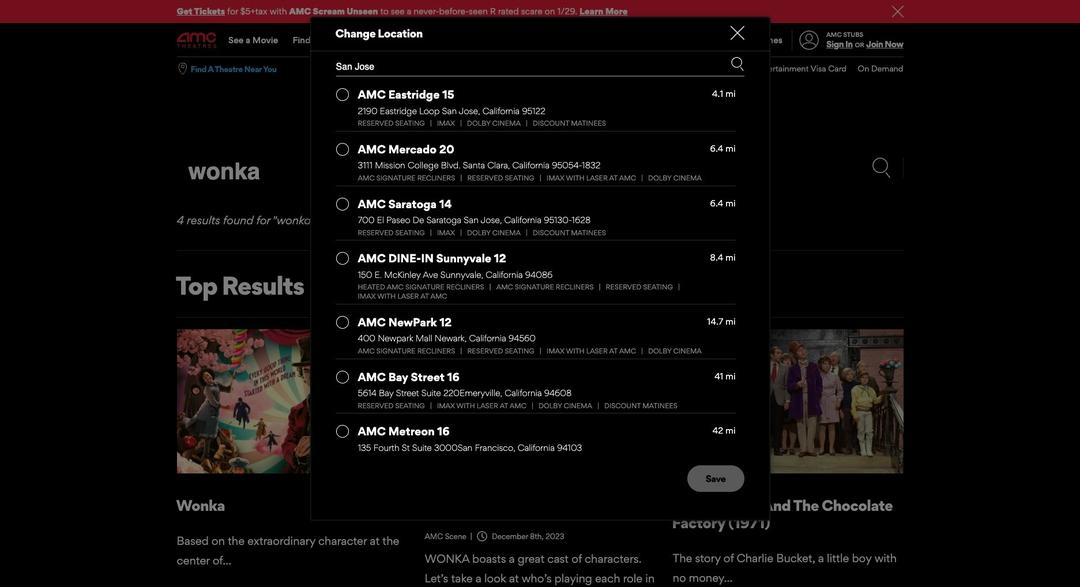 Task type: vqa. For each thing, say whether or not it's contained in the screenshot.
third menu item from left
yes



Task type: locate. For each thing, give the bounding box(es) containing it.
submit search icon image
[[872, 157, 892, 178]]

amc logo image
[[177, 33, 217, 48], [177, 33, 217, 48]]

4 menu item from the left
[[675, 57, 723, 81]]

2 premium formats element from the top
[[358, 174, 736, 183]]

premium formats element
[[358, 119, 736, 128], [358, 174, 736, 183], [358, 228, 736, 237], [358, 283, 736, 301], [358, 347, 736, 356], [358, 401, 736, 411]]

2 menu item from the left
[[591, 57, 641, 81]]

menu item
[[531, 57, 591, 81], [591, 57, 641, 81], [641, 57, 675, 81], [675, 57, 723, 81], [723, 57, 847, 81], [847, 57, 904, 81]]

5 premium formats element from the top
[[358, 347, 736, 356]]

3 premium formats element from the top
[[358, 228, 736, 237]]

menu
[[177, 24, 904, 57], [531, 57, 904, 81]]

3 menu item from the left
[[641, 57, 675, 81]]

menu up search by city, zip or theatre text box
[[177, 24, 904, 57]]

menu down showtimes image
[[531, 57, 904, 81]]

6 premium formats element from the top
[[358, 401, 736, 411]]

4 premium formats element from the top
[[358, 283, 736, 301]]

6 menu item from the left
[[847, 57, 904, 81]]

1 menu item from the left
[[531, 57, 591, 81]]

close element
[[731, 26, 745, 40]]



Task type: describe. For each thing, give the bounding box(es) containing it.
user profile image
[[794, 31, 826, 50]]

willy wonka and the chocolate factory (1971) image
[[673, 329, 904, 474]]

1 vertical spatial menu
[[531, 57, 904, 81]]

search the AMC website text field
[[177, 157, 872, 186]]

5 menu item from the left
[[723, 57, 847, 81]]

close image
[[731, 26, 745, 40]]

0 vertical spatial menu
[[177, 24, 904, 57]]

1 premium formats element from the top
[[358, 119, 736, 128]]

sign in or join amc stubs element
[[792, 24, 904, 57]]

Search by City, Zip or Theatre text field
[[336, 57, 696, 76]]

submit search image
[[731, 57, 745, 71]]

showtimes image
[[704, 30, 738, 51]]

meet the cast of wonka image
[[425, 329, 656, 474]]

wonka image
[[177, 329, 408, 474]]

cookie consent banner dialog
[[0, 556, 1081, 587]]



